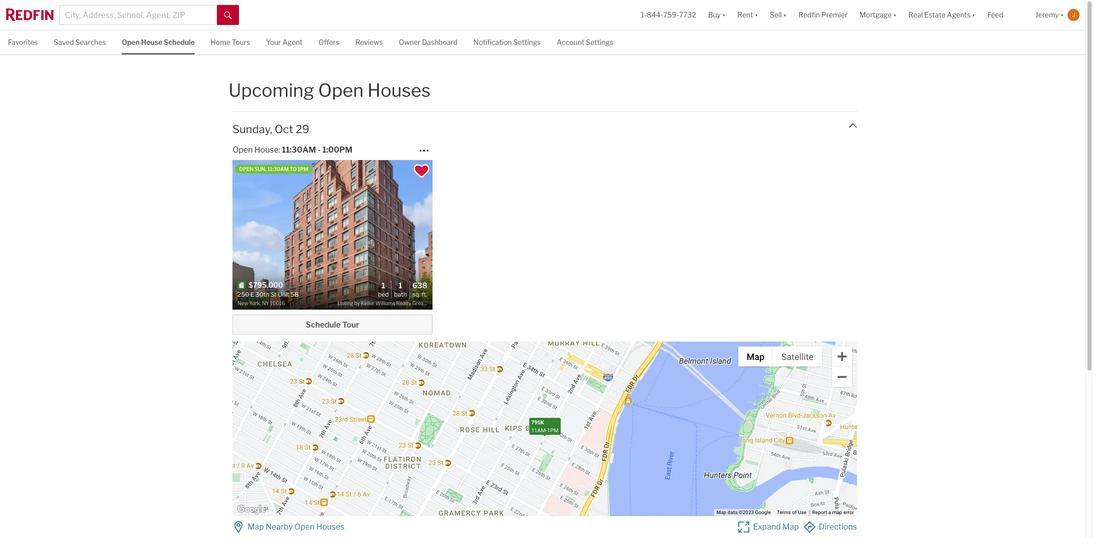 Task type: vqa. For each thing, say whether or not it's contained in the screenshot.
bottom •
no



Task type: describe. For each thing, give the bounding box(es) containing it.
0 vertical spatial houses
[[367, 79, 431, 101]]

tour
[[342, 320, 359, 330]]

buy ▾ button
[[708, 0, 725, 30]]

11:30am for -
[[282, 145, 316, 155]]

account settings
[[557, 38, 613, 46]]

schedule inside the schedule tour button
[[306, 320, 341, 330]]

rent ▾ button
[[731, 0, 764, 30]]

feed button
[[981, 0, 1029, 30]]

owner
[[399, 38, 421, 46]]

schedule inside open house schedule "link"
[[164, 38, 195, 46]]

upcoming
[[228, 79, 314, 101]]

owner dashboard
[[399, 38, 458, 46]]

notification settings
[[473, 38, 541, 46]]

0 horizontal spatial 1pm
[[298, 166, 308, 172]]

terms of use link
[[777, 510, 806, 515]]

1 bed
[[378, 281, 389, 298]]

buy ▾
[[708, 11, 725, 19]]

offers
[[318, 38, 339, 46]]

mortgage ▾ button
[[860, 0, 896, 30]]

0 horizontal spatial houses
[[316, 522, 344, 532]]

map button
[[738, 347, 773, 367]]

searches
[[75, 38, 106, 46]]

saved searches link
[[54, 30, 106, 53]]

map for map nearby open houses
[[248, 522, 264, 532]]

account settings link
[[557, 30, 613, 53]]

terms
[[777, 510, 791, 515]]

sun,
[[254, 166, 266, 172]]

satellite button
[[773, 347, 822, 367]]

sell ▾ button
[[764, 0, 792, 30]]

favorite button checkbox
[[413, 163, 430, 179]]

user photo image
[[1068, 9, 1080, 21]]

638 sq. ft.
[[412, 281, 427, 298]]

report a map error link
[[812, 510, 854, 515]]

buy
[[708, 11, 721, 19]]

▾ for mortgage ▾
[[893, 11, 896, 19]]

google image
[[235, 503, 268, 516]]

premier
[[821, 11, 848, 19]]

photo of 250 e 30th st unit 5b, new york, ny 10016 image
[[233, 160, 432, 310]]

a
[[828, 510, 831, 515]]

expand map
[[753, 522, 799, 532]]

oct
[[275, 122, 293, 135]]

open
[[239, 166, 253, 172]]

real estate agents ▾ button
[[902, 0, 981, 30]]

map down terms of use
[[782, 522, 799, 532]]

1 for 1 bath
[[399, 281, 402, 290]]

open right nearby
[[294, 522, 315, 532]]

open house schedule
[[122, 38, 195, 46]]

sell
[[770, 11, 782, 19]]

settings for account settings
[[586, 38, 613, 46]]

reviews
[[355, 38, 383, 46]]

agents
[[947, 11, 971, 19]]

open up open
[[233, 145, 253, 155]]

jeremy
[[1035, 11, 1059, 19]]

real estate agents ▾
[[908, 11, 975, 19]]

terms of use
[[777, 510, 806, 515]]

sq.
[[412, 291, 420, 298]]

tours
[[232, 38, 250, 46]]

your agent link
[[266, 30, 303, 53]]

795k 11am-1pm
[[531, 420, 558, 434]]

dashboard
[[422, 38, 458, 46]]

directions
[[819, 522, 857, 532]]

map for map data ©2023 google
[[717, 510, 726, 515]]

nearby
[[266, 522, 293, 532]]

5 ▾ from the left
[[972, 11, 975, 19]]

real estate agents ▾ link
[[908, 0, 975, 30]]

redfin premier button
[[792, 0, 854, 30]]

expand
[[753, 522, 781, 532]]

reviews link
[[355, 30, 383, 53]]

-
[[318, 145, 321, 155]]

saved
[[54, 38, 74, 46]]

to
[[290, 166, 297, 172]]

7732
[[679, 11, 696, 19]]

account
[[557, 38, 584, 46]]

your
[[266, 38, 281, 46]]

1 for 1 bed
[[381, 281, 385, 290]]

error
[[843, 510, 854, 515]]

settings for notification settings
[[513, 38, 541, 46]]

638
[[412, 281, 427, 290]]

map region
[[117, 225, 883, 538]]

mortgage
[[860, 11, 892, 19]]

jeremy ▾
[[1035, 11, 1064, 19]]

google
[[755, 510, 771, 515]]

upcoming open houses
[[228, 79, 431, 101]]

offers link
[[318, 30, 339, 53]]

use
[[798, 510, 806, 515]]

house:
[[254, 145, 280, 155]]

open house schedule link
[[122, 30, 195, 53]]

rent ▾ button
[[737, 0, 758, 30]]

1pm inside 795k 11am-1pm
[[547, 428, 558, 434]]

City, Address, School, Agent, ZIP search field
[[59, 5, 217, 25]]

redfin premier
[[798, 11, 848, 19]]



Task type: locate. For each thing, give the bounding box(es) containing it.
map data ©2023 google
[[717, 510, 771, 515]]

1 horizontal spatial 1pm
[[547, 428, 558, 434]]

1 vertical spatial houses
[[316, 522, 344, 532]]

1pm
[[298, 166, 308, 172], [547, 428, 558, 434]]

menu bar containing map
[[738, 347, 822, 367]]

1 inside 1 bath
[[399, 281, 402, 290]]

sunday,
[[232, 122, 272, 135]]

mortgage ▾ button
[[854, 0, 902, 30]]

▾ for jeremy ▾
[[1060, 11, 1064, 19]]

0 vertical spatial 1pm
[[298, 166, 308, 172]]

1:00pm
[[322, 145, 352, 155]]

your agent
[[266, 38, 303, 46]]

notification
[[473, 38, 512, 46]]

bed
[[378, 291, 389, 298]]

1-
[[641, 11, 647, 19]]

map
[[747, 352, 764, 362], [717, 510, 726, 515], [248, 522, 264, 532], [782, 522, 799, 532]]

▾ for rent ▾
[[755, 11, 758, 19]]

1 horizontal spatial settings
[[586, 38, 613, 46]]

schedule right house on the top left of the page
[[164, 38, 195, 46]]

▾ for sell ▾
[[783, 11, 786, 19]]

buy ▾ button
[[702, 0, 731, 30]]

schedule
[[164, 38, 195, 46], [306, 320, 341, 330]]

houses
[[367, 79, 431, 101], [316, 522, 344, 532]]

map inside popup button
[[747, 352, 764, 362]]

favorite button image
[[413, 163, 430, 179]]

▾
[[722, 11, 725, 19], [755, 11, 758, 19], [783, 11, 786, 19], [893, 11, 896, 19], [972, 11, 975, 19], [1060, 11, 1064, 19]]

1 ▾ from the left
[[722, 11, 725, 19]]

map left satellite
[[747, 352, 764, 362]]

settings
[[513, 38, 541, 46], [586, 38, 613, 46]]

1 vertical spatial schedule
[[306, 320, 341, 330]]

0 horizontal spatial 1
[[381, 281, 385, 290]]

map nearby open houses
[[248, 522, 344, 532]]

1 vertical spatial 11:30am
[[267, 166, 289, 172]]

schedule tour button
[[233, 315, 432, 335]]

©2023
[[739, 510, 754, 515]]

home
[[211, 38, 230, 46]]

redfin
[[798, 11, 820, 19]]

satellite
[[781, 352, 814, 362]]

map
[[832, 510, 842, 515]]

house
[[141, 38, 162, 46]]

1 horizontal spatial houses
[[367, 79, 431, 101]]

▾ right agents
[[972, 11, 975, 19]]

feed
[[987, 11, 1003, 19]]

6 ▾ from the left
[[1060, 11, 1064, 19]]

4 ▾ from the left
[[893, 11, 896, 19]]

▾ left user photo
[[1060, 11, 1064, 19]]

favorites link
[[8, 30, 38, 53]]

0 horizontal spatial settings
[[513, 38, 541, 46]]

844-
[[647, 11, 663, 19]]

▾ right rent on the right top of page
[[755, 11, 758, 19]]

1-844-759-7732 link
[[641, 11, 696, 19]]

submit search image
[[224, 11, 232, 19]]

saved searches
[[54, 38, 106, 46]]

owner dashboard link
[[399, 30, 458, 53]]

map down the google 'image'
[[248, 522, 264, 532]]

1 up the bath
[[399, 281, 402, 290]]

sunday, oct 29
[[232, 122, 309, 135]]

settings right account
[[586, 38, 613, 46]]

11:30am up to
[[282, 145, 316, 155]]

menu bar
[[738, 347, 822, 367]]

▾ right buy
[[722, 11, 725, 19]]

report a map error
[[812, 510, 854, 515]]

2 ▾ from the left
[[755, 11, 758, 19]]

map left data
[[717, 510, 726, 515]]

▾ for buy ▾
[[722, 11, 725, 19]]

home tours
[[211, 38, 250, 46]]

open left house on the top left of the page
[[122, 38, 140, 46]]

1 horizontal spatial 1
[[399, 281, 402, 290]]

agent
[[282, 38, 303, 46]]

1 horizontal spatial schedule
[[306, 320, 341, 330]]

home tours link
[[211, 30, 250, 53]]

real
[[908, 11, 923, 19]]

11:30am left to
[[267, 166, 289, 172]]

rent ▾
[[737, 11, 758, 19]]

open house: 11:30am - 1:00pm
[[233, 145, 352, 155]]

1 inside the 1 bed
[[381, 281, 385, 290]]

map for map
[[747, 352, 764, 362]]

of
[[792, 510, 797, 515]]

0 vertical spatial schedule
[[164, 38, 195, 46]]

11:30am for to
[[267, 166, 289, 172]]

1 up bed
[[381, 281, 385, 290]]

29
[[296, 122, 309, 135]]

▾ right sell in the right top of the page
[[783, 11, 786, 19]]

sell ▾
[[770, 11, 786, 19]]

open
[[122, 38, 140, 46], [318, 79, 364, 101], [233, 145, 253, 155], [294, 522, 315, 532]]

settings right notification
[[513, 38, 541, 46]]

rent
[[737, 11, 753, 19]]

1 vertical spatial 1pm
[[547, 428, 558, 434]]

ft.
[[422, 291, 427, 298]]

2 settings from the left
[[586, 38, 613, 46]]

0 vertical spatial 11:30am
[[282, 145, 316, 155]]

1-844-759-7732
[[641, 11, 696, 19]]

11am-
[[531, 428, 547, 434]]

estate
[[924, 11, 945, 19]]

795k
[[531, 420, 544, 426]]

data
[[728, 510, 738, 515]]

notification settings link
[[473, 30, 541, 53]]

1 1 from the left
[[381, 281, 385, 290]]

heading
[[238, 280, 332, 307]]

open down offers
[[318, 79, 364, 101]]

open sun, 11:30am to 1pm
[[239, 166, 308, 172]]

favorites
[[8, 38, 38, 46]]

open inside open house schedule "link"
[[122, 38, 140, 46]]

3 ▾ from the left
[[783, 11, 786, 19]]

1 settings from the left
[[513, 38, 541, 46]]

report
[[812, 510, 827, 515]]

2 1 from the left
[[399, 281, 402, 290]]

mortgage ▾
[[860, 11, 896, 19]]

0 horizontal spatial schedule
[[164, 38, 195, 46]]

▾ right "mortgage"
[[893, 11, 896, 19]]

schedule tour
[[306, 320, 359, 330]]

schedule left "tour" at bottom left
[[306, 320, 341, 330]]

sell ▾ button
[[770, 0, 786, 30]]



